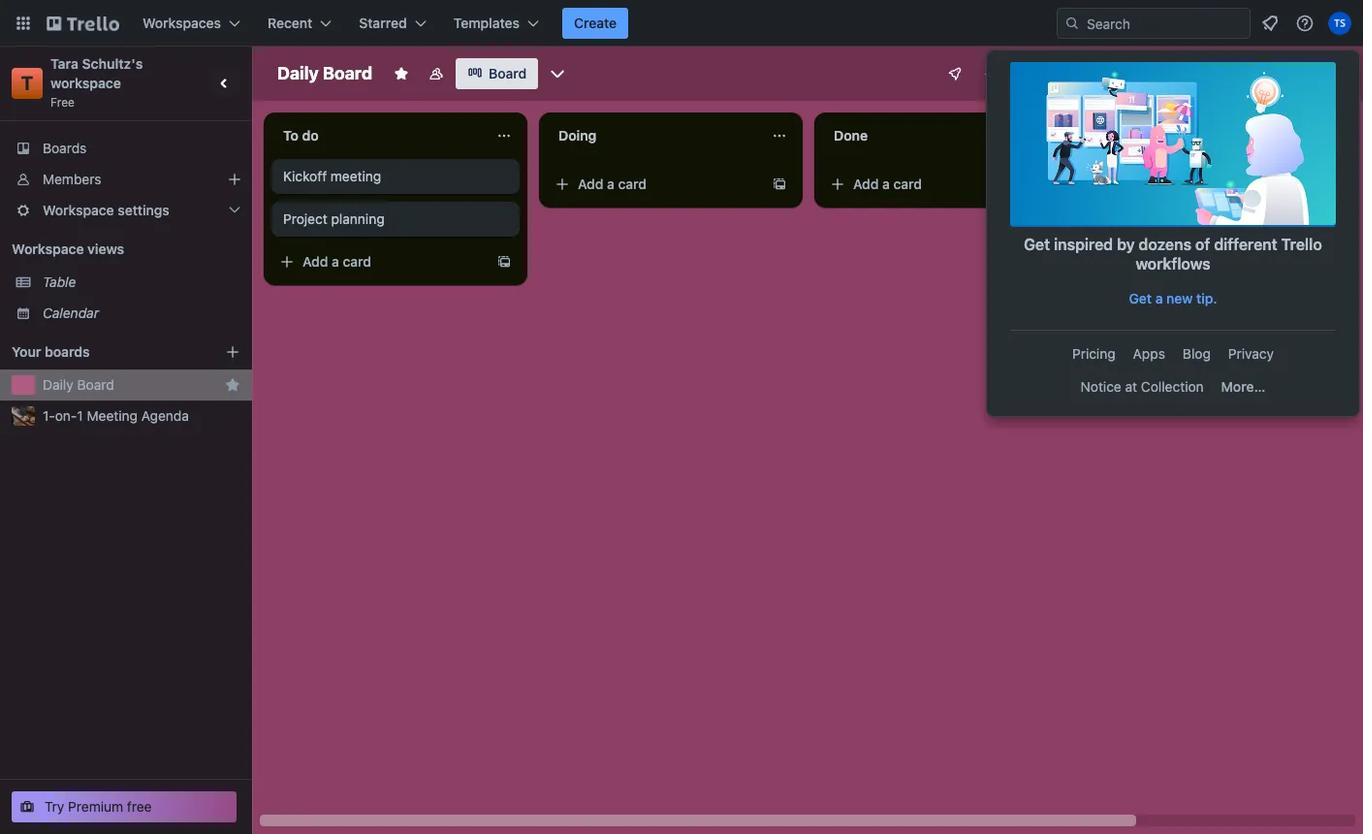 Task type: locate. For each thing, give the bounding box(es) containing it.
0 horizontal spatial daily board
[[43, 376, 114, 393]]

automation image
[[975, 58, 1002, 85]]

meeting
[[331, 168, 381, 184]]

get left new
[[1130, 290, 1152, 306]]

kickoff meeting link
[[283, 167, 508, 186]]

1 vertical spatial get
[[1130, 290, 1152, 306]]

get left inspired
[[1024, 236, 1051, 253]]

kickoff
[[283, 168, 327, 184]]

add a card button down done text field at the right top
[[823, 169, 1040, 200]]

workspace up table
[[12, 241, 84, 257]]

card down planning
[[343, 253, 372, 270]]

add a card down the doing
[[578, 176, 647, 192]]

add a card for done
[[854, 176, 922, 192]]

collection
[[1141, 378, 1204, 395]]

table link
[[43, 273, 241, 292]]

customize views image
[[548, 64, 568, 83]]

starred button
[[348, 8, 438, 39]]

daily down recent popup button
[[277, 63, 319, 83]]

workspace for workspace settings
[[43, 202, 114, 218]]

boards
[[45, 343, 90, 360]]

1 vertical spatial daily board
[[43, 376, 114, 393]]

blog link
[[1175, 339, 1219, 370]]

1 vertical spatial tara schultz (taraschultz7) image
[[1209, 60, 1236, 87]]

workspace down members
[[43, 202, 114, 218]]

1 vertical spatial create from template… image
[[497, 254, 512, 270]]

0 vertical spatial create from template… image
[[772, 177, 788, 192]]

add a card down done
[[854, 176, 922, 192]]

1-on-1 meeting agenda
[[43, 407, 189, 424]]

add a card button down project planning link
[[272, 246, 489, 277]]

share
[[1269, 65, 1306, 81]]

premium
[[68, 798, 123, 815]]

board down your boards with 2 items element at the top left of the page
[[77, 376, 114, 393]]

tara schultz (taraschultz7) image right open information menu image
[[1329, 12, 1352, 35]]

1 horizontal spatial create from template… image
[[1323, 177, 1339, 192]]

card
[[618, 176, 647, 192], [894, 176, 922, 192], [1169, 176, 1198, 192], [343, 253, 372, 270]]

board left customize views icon
[[489, 65, 527, 81]]

recent button
[[256, 8, 344, 39]]

project planning link
[[283, 210, 508, 229]]

of
[[1196, 236, 1211, 253]]

notice at collection link
[[1073, 371, 1212, 403]]

0 vertical spatial daily board
[[277, 63, 373, 83]]

To do text field
[[272, 120, 485, 151]]

share button
[[1242, 58, 1318, 89]]

Board name text field
[[268, 58, 382, 89]]

apps link
[[1126, 339, 1174, 370]]

daily board up 1
[[43, 376, 114, 393]]

daily up on-
[[43, 376, 73, 393]]

create button
[[563, 8, 629, 39]]

add a card button for done
[[823, 169, 1040, 200]]

add for doing
[[578, 176, 604, 192]]

views
[[87, 241, 124, 257]]

1 horizontal spatial get
[[1130, 290, 1152, 306]]

get a new tip. button
[[1011, 283, 1337, 314]]

0 horizontal spatial get
[[1024, 236, 1051, 253]]

boards
[[43, 140, 87, 156]]

1 create from template… image from the left
[[1048, 177, 1063, 192]]

workspace inside popup button
[[43, 202, 114, 218]]

card for done
[[894, 176, 922, 192]]

a down doing text field
[[607, 176, 615, 192]]

0 vertical spatial workspace
[[43, 202, 114, 218]]

star or unstar board image
[[394, 66, 409, 81]]

add down the doing
[[578, 176, 604, 192]]

a down done text field at the right top
[[883, 176, 890, 192]]

open information menu image
[[1296, 14, 1315, 33]]

get inspired by dozens of different trello workflows link
[[1011, 62, 1337, 281]]

add a card for to do
[[303, 253, 372, 270]]

add a card
[[578, 176, 647, 192], [854, 176, 922, 192], [1129, 176, 1198, 192], [303, 253, 372, 270]]

tara schultz (taraschultz7) image right all
[[1209, 60, 1236, 87]]

0 horizontal spatial daily
[[43, 376, 73, 393]]

1 horizontal spatial create from template… image
[[772, 177, 788, 192]]

get for get a new tip.
[[1130, 290, 1152, 306]]

card down done text field at the right top
[[894, 176, 922, 192]]

new
[[1167, 290, 1193, 306]]

add a card button
[[547, 169, 764, 200], [823, 169, 1040, 200], [1098, 169, 1315, 200], [272, 246, 489, 277]]

pricing
[[1073, 345, 1116, 362]]

add a card down project planning
[[303, 253, 372, 270]]

doing
[[559, 127, 597, 144]]

members
[[43, 171, 101, 187]]

apps
[[1134, 345, 1166, 362]]

done
[[834, 127, 868, 144]]

1 vertical spatial workspace
[[12, 241, 84, 257]]

by
[[1117, 236, 1135, 253]]

workspace
[[43, 202, 114, 218], [12, 241, 84, 257]]

create from template… image
[[1048, 177, 1063, 192], [1323, 177, 1339, 192]]

starred icon image
[[225, 377, 241, 393]]

a
[[607, 176, 615, 192], [883, 176, 890, 192], [1158, 176, 1166, 192], [332, 253, 339, 270], [1156, 290, 1163, 306]]

your
[[12, 343, 41, 360]]

templates
[[454, 15, 520, 31]]

add up by
[[1129, 176, 1155, 192]]

1 horizontal spatial daily board
[[277, 63, 373, 83]]

settings
[[118, 202, 170, 218]]

get
[[1024, 236, 1051, 253], [1130, 290, 1152, 306]]

2 create from template… image from the left
[[1323, 177, 1339, 192]]

1 horizontal spatial tara schultz (taraschultz7) image
[[1329, 12, 1352, 35]]

tara
[[50, 55, 79, 72]]

1-
[[43, 407, 55, 424]]

boards link
[[0, 133, 252, 164]]

daily
[[277, 63, 319, 83], [43, 376, 73, 393]]

templates button
[[442, 8, 551, 39]]

get inside get inspired by dozens of different trello workflows
[[1024, 236, 1051, 253]]

tara schultz (taraschultz7) image
[[1329, 12, 1352, 35], [1209, 60, 1236, 87]]

tara schultz's workspace free
[[50, 55, 146, 110]]

meeting
[[87, 407, 138, 424]]

add for to do
[[303, 253, 328, 270]]

0 horizontal spatial create from template… image
[[1048, 177, 1063, 192]]

add down done
[[854, 176, 879, 192]]

get a new tip.
[[1130, 290, 1218, 306]]

workspace for workspace views
[[12, 241, 84, 257]]

2 horizontal spatial board
[[489, 65, 527, 81]]

board left star or unstar board image
[[323, 63, 373, 83]]

1 horizontal spatial board
[[323, 63, 373, 83]]

on-
[[55, 407, 77, 424]]

pricing link
[[1065, 339, 1124, 370]]

free
[[50, 95, 75, 110]]

get inside button
[[1130, 290, 1152, 306]]

clear all
[[1135, 65, 1187, 81]]

recent
[[268, 15, 313, 31]]

0 vertical spatial get
[[1024, 236, 1051, 253]]

card down doing text field
[[618, 176, 647, 192]]

free
[[127, 798, 152, 815]]

show menu image
[[1328, 64, 1347, 83]]

add down 'project'
[[303, 253, 328, 270]]

clear
[[1135, 65, 1169, 81]]

a down project planning
[[332, 253, 339, 270]]

daily board down recent popup button
[[277, 63, 373, 83]]

a for to do
[[332, 253, 339, 270]]

schultz's
[[82, 55, 143, 72]]

add for done
[[854, 176, 879, 192]]

get for get inspired by dozens of different trello workflows
[[1024, 236, 1051, 253]]

add
[[578, 176, 604, 192], [854, 176, 879, 192], [1129, 176, 1155, 192], [303, 253, 328, 270]]

1 horizontal spatial daily
[[277, 63, 319, 83]]

power ups image
[[947, 66, 963, 81]]

more…
[[1222, 378, 1266, 395]]

dozens
[[1139, 236, 1192, 253]]

calendar
[[43, 305, 99, 321]]

project
[[283, 210, 328, 227]]

0 vertical spatial daily
[[277, 63, 319, 83]]

board
[[323, 63, 373, 83], [489, 65, 527, 81], [77, 376, 114, 393]]

inspired
[[1054, 236, 1114, 253]]

add a card button down doing text field
[[547, 169, 764, 200]]

2
[[1107, 65, 1116, 81]]

t
[[21, 72, 33, 94]]

0 horizontal spatial create from template… image
[[497, 254, 512, 270]]

create from template… image
[[772, 177, 788, 192], [497, 254, 512, 270]]

get inspired by dozens of different trello workflows
[[1024, 236, 1323, 273]]

Done text field
[[823, 120, 1036, 151]]

create from template… image for doing
[[772, 177, 788, 192]]



Task type: vqa. For each thing, say whether or not it's contained in the screenshot.
Greg Robinson (gregrobinson96) icon
no



Task type: describe. For each thing, give the bounding box(es) containing it.
0 notifications image
[[1259, 12, 1282, 35]]

primary element
[[0, 0, 1364, 47]]

planning
[[331, 210, 385, 227]]

1 vertical spatial daily
[[43, 376, 73, 393]]

a up dozens
[[1158, 176, 1166, 192]]

agenda
[[141, 407, 189, 424]]

clear all button
[[1127, 58, 1195, 89]]

1-on-1 meeting agenda link
[[43, 406, 241, 426]]

daily board inside board name "text field"
[[277, 63, 373, 83]]

search image
[[1065, 16, 1081, 31]]

notice at collection
[[1081, 378, 1204, 395]]

board inside "text field"
[[323, 63, 373, 83]]

to do
[[283, 127, 319, 144]]

privacy link
[[1221, 339, 1282, 370]]

workspace
[[50, 75, 121, 91]]

starred
[[359, 15, 407, 31]]

card for doing
[[618, 176, 647, 192]]

card up dozens
[[1169, 176, 1198, 192]]

your boards with 2 items element
[[12, 340, 196, 364]]

notice
[[1081, 378, 1122, 395]]

different
[[1215, 236, 1278, 253]]

create
[[574, 15, 617, 31]]

t link
[[12, 68, 43, 99]]

table
[[43, 274, 76, 290]]

back to home image
[[47, 8, 119, 39]]

filters
[[1039, 65, 1078, 81]]

project planning
[[283, 210, 385, 227]]

add a card button for doing
[[547, 169, 764, 200]]

daily board link
[[43, 375, 217, 395]]

workspace settings button
[[0, 195, 252, 226]]

0 horizontal spatial tara schultz (taraschultz7) image
[[1209, 60, 1236, 87]]

0 vertical spatial tara schultz (taraschultz7) image
[[1329, 12, 1352, 35]]

add a card up dozens
[[1129, 176, 1198, 192]]

do
[[302, 127, 319, 144]]

tip.
[[1197, 290, 1218, 306]]

workspace visible image
[[429, 66, 444, 81]]

create from template… image for add a card button corresponding to done
[[1048, 177, 1063, 192]]

workspace settings
[[43, 202, 170, 218]]

daily inside board name "text field"
[[277, 63, 319, 83]]

try premium free button
[[12, 791, 237, 823]]

all
[[1172, 65, 1187, 81]]

add a card for doing
[[578, 176, 647, 192]]

add a card button up "of"
[[1098, 169, 1315, 200]]

workspaces
[[143, 15, 221, 31]]

try premium free
[[45, 798, 152, 815]]

your boards
[[12, 343, 90, 360]]

trello
[[1282, 236, 1323, 253]]

blog
[[1183, 345, 1211, 362]]

tara schultz's workspace link
[[50, 55, 146, 91]]

a for done
[[883, 176, 890, 192]]

a for doing
[[607, 176, 615, 192]]

privacy
[[1229, 345, 1274, 362]]

Doing text field
[[547, 120, 760, 151]]

at
[[1126, 378, 1138, 395]]

create from template… image for to do
[[497, 254, 512, 270]]

to
[[283, 127, 299, 144]]

workspace views
[[12, 241, 124, 257]]

members link
[[0, 164, 252, 195]]

add board image
[[225, 344, 241, 360]]

0 horizontal spatial board
[[77, 376, 114, 393]]

a left new
[[1156, 290, 1163, 306]]

1
[[77, 407, 83, 424]]

workspaces button
[[131, 8, 252, 39]]

board link
[[456, 58, 539, 89]]

create from template… image for add a card button on top of "of"
[[1323, 177, 1339, 192]]

more… button
[[1214, 371, 1274, 403]]

workspace navigation collapse icon image
[[211, 70, 239, 97]]

card for to do
[[343, 253, 372, 270]]

add a card button for to do
[[272, 246, 489, 277]]

Search field
[[1081, 9, 1250, 38]]

kickoff meeting
[[283, 168, 381, 184]]

workflows
[[1136, 255, 1211, 273]]

try
[[45, 798, 64, 815]]

calendar link
[[43, 304, 241, 323]]



